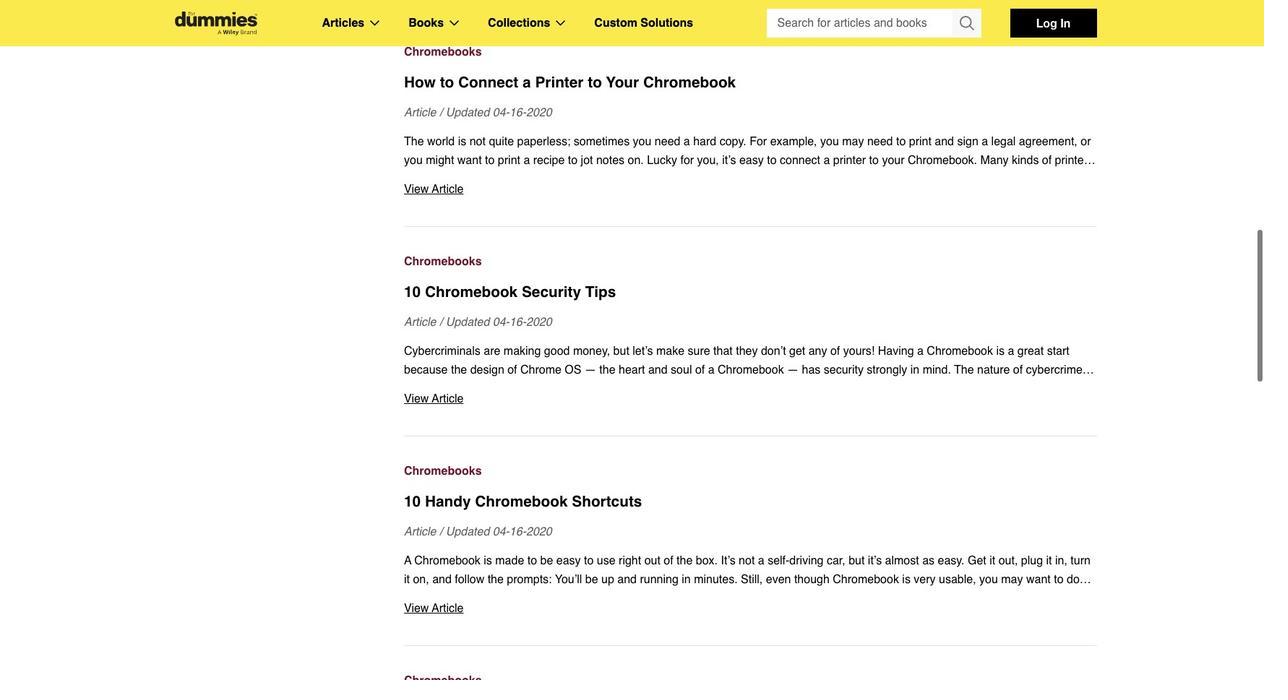 Task type: describe. For each thing, give the bounding box(es) containing it.
view for how to connect a printer to your chromebook
[[404, 183, 429, 196]]

Search for articles and books text field
[[767, 9, 954, 38]]

articles
[[322, 17, 364, 30]]

2 to from the left
[[588, 74, 602, 91]]

open book categories image
[[450, 20, 459, 26]]

solutions
[[641, 17, 693, 30]]

0 vertical spatial chromebook
[[643, 74, 736, 91]]

chromebooks for to
[[404, 46, 482, 59]]

chromebooks link for how to connect a printer to your chromebook
[[404, 43, 1097, 61]]

2020 for chromebook
[[526, 526, 552, 539]]

custom
[[594, 17, 638, 30]]

chromebooks for chromebook
[[404, 255, 482, 268]]

view article for to
[[404, 183, 464, 196]]

view article link for 10 chromebook security tips
[[404, 390, 1097, 408]]

cookie consent banner dialog
[[0, 628, 1264, 680]]

updated for to
[[446, 106, 490, 119]]

updated for chromebook
[[446, 316, 490, 329]]

10 chromebook security tips link
[[404, 281, 1097, 303]]

10 handy chromebook shortcuts link
[[404, 491, 1097, 513]]

16- for security
[[510, 316, 526, 329]]

your
[[606, 74, 639, 91]]

/ for handy
[[439, 526, 443, 539]]

how to connect a printer to your chromebook
[[404, 74, 736, 91]]

printer
[[535, 74, 584, 91]]

/ for chromebook
[[439, 316, 443, 329]]

security
[[522, 283, 581, 301]]

16- for chromebook
[[510, 526, 526, 539]]

view for 10 handy chromebook shortcuts
[[404, 602, 429, 615]]

1 to from the left
[[440, 74, 454, 91]]

chromebooks link for 10 chromebook security tips
[[404, 252, 1097, 271]]

updated for handy
[[446, 526, 490, 539]]

/ for to
[[439, 106, 443, 119]]

custom solutions link
[[594, 14, 693, 33]]

04- for connect
[[493, 106, 510, 119]]

how to connect a printer to your chromebook link
[[404, 72, 1097, 93]]

custom solutions
[[594, 17, 693, 30]]

article / updated 04-16-2020 for chromebook
[[404, 316, 552, 329]]

a
[[523, 74, 531, 91]]

10 for 10 handy chromebook shortcuts
[[404, 493, 421, 510]]

view article for chromebook
[[404, 393, 464, 406]]

collections
[[488, 17, 550, 30]]



Task type: vqa. For each thing, say whether or not it's contained in the screenshot.
and to the top
no



Task type: locate. For each thing, give the bounding box(es) containing it.
1 vertical spatial 04-
[[493, 316, 510, 329]]

2 04- from the top
[[493, 316, 510, 329]]

2 chromebooks link from the top
[[404, 252, 1097, 271]]

1 vertical spatial chromebook
[[425, 283, 518, 301]]

1 vertical spatial chromebooks link
[[404, 252, 1097, 271]]

2 vertical spatial 04-
[[493, 526, 510, 539]]

/
[[439, 106, 443, 119], [439, 316, 443, 329], [439, 526, 443, 539]]

to
[[440, 74, 454, 91], [588, 74, 602, 91]]

to left the your
[[588, 74, 602, 91]]

1 horizontal spatial to
[[588, 74, 602, 91]]

2 vertical spatial view article
[[404, 602, 464, 615]]

1 vertical spatial 2020
[[526, 316, 552, 329]]

1 view article link from the top
[[404, 180, 1097, 199]]

1 article / updated 04-16-2020 from the top
[[404, 106, 552, 119]]

log in link
[[1010, 9, 1097, 38]]

2 vertical spatial 2020
[[526, 526, 552, 539]]

1 updated from the top
[[446, 106, 490, 119]]

04-
[[493, 106, 510, 119], [493, 316, 510, 329], [493, 526, 510, 539]]

view for 10 chromebook security tips
[[404, 393, 429, 406]]

0 vertical spatial view
[[404, 183, 429, 196]]

3 updated from the top
[[446, 526, 490, 539]]

0 vertical spatial updated
[[446, 106, 490, 119]]

article / updated 04-16-2020 down handy
[[404, 526, 552, 539]]

1 vertical spatial 16-
[[510, 316, 526, 329]]

0 vertical spatial 04-
[[493, 106, 510, 119]]

1 vertical spatial updated
[[446, 316, 490, 329]]

16- for connect
[[510, 106, 526, 119]]

1 / from the top
[[439, 106, 443, 119]]

2 view article link from the top
[[404, 390, 1097, 408]]

updated down connect
[[446, 106, 490, 119]]

2 vertical spatial chromebooks
[[404, 465, 482, 478]]

2 chromebooks from the top
[[404, 255, 482, 268]]

2020 for connect
[[526, 106, 552, 119]]

1 vertical spatial view article link
[[404, 390, 1097, 408]]

3 16- from the top
[[510, 526, 526, 539]]

1 vertical spatial chromebooks
[[404, 255, 482, 268]]

3 view article from the top
[[404, 602, 464, 615]]

04- for security
[[493, 316, 510, 329]]

0 vertical spatial chromebooks link
[[404, 43, 1097, 61]]

16- down 10 chromebook security tips
[[510, 316, 526, 329]]

1 view article from the top
[[404, 183, 464, 196]]

3 04- from the top
[[493, 526, 510, 539]]

2 view from the top
[[404, 393, 429, 406]]

0 vertical spatial chromebooks
[[404, 46, 482, 59]]

2 10 from the top
[[404, 493, 421, 510]]

0 vertical spatial 16-
[[510, 106, 526, 119]]

10
[[404, 283, 421, 301], [404, 493, 421, 510]]

handy
[[425, 493, 471, 510]]

3 chromebooks link from the top
[[404, 462, 1097, 481]]

10 handy chromebook shortcuts
[[404, 493, 642, 510]]

04- down 10 chromebook security tips
[[493, 316, 510, 329]]

view article link for how to connect a printer to your chromebook
[[404, 180, 1097, 199]]

2020 down 'a'
[[526, 106, 552, 119]]

shortcuts
[[572, 493, 642, 510]]

10 for 10 chromebook security tips
[[404, 283, 421, 301]]

3 article / updated 04-16-2020 from the top
[[404, 526, 552, 539]]

log in
[[1036, 16, 1071, 30]]

chromebooks link up "how to connect a printer to your chromebook" link
[[404, 43, 1097, 61]]

16- down 'a'
[[510, 106, 526, 119]]

2 vertical spatial /
[[439, 526, 443, 539]]

2 vertical spatial view
[[404, 602, 429, 615]]

0 vertical spatial view article link
[[404, 180, 1097, 199]]

to right how
[[440, 74, 454, 91]]

article / updated 04-16-2020 for handy
[[404, 526, 552, 539]]

view article link
[[404, 180, 1097, 199], [404, 390, 1097, 408], [404, 599, 1097, 618]]

view article
[[404, 183, 464, 196], [404, 393, 464, 406], [404, 602, 464, 615]]

2 view article from the top
[[404, 393, 464, 406]]

group
[[767, 9, 981, 38]]

chromebooks link
[[404, 43, 1097, 61], [404, 252, 1097, 271], [404, 462, 1097, 481]]

10 chromebook security tips
[[404, 283, 616, 301]]

tips
[[585, 283, 616, 301]]

1 chromebooks link from the top
[[404, 43, 1097, 61]]

0 horizontal spatial to
[[440, 74, 454, 91]]

1 view from the top
[[404, 183, 429, 196]]

04- down connect
[[493, 106, 510, 119]]

0 vertical spatial view article
[[404, 183, 464, 196]]

open collections list image
[[556, 20, 566, 26]]

updated down handy
[[446, 526, 490, 539]]

article / updated 04-16-2020 for to
[[404, 106, 552, 119]]

chromebook
[[643, 74, 736, 91], [425, 283, 518, 301], [475, 493, 568, 510]]

2 updated from the top
[[446, 316, 490, 329]]

1 vertical spatial article / updated 04-16-2020
[[404, 316, 552, 329]]

article / updated 04-16-2020
[[404, 106, 552, 119], [404, 316, 552, 329], [404, 526, 552, 539]]

2 vertical spatial article / updated 04-16-2020
[[404, 526, 552, 539]]

16-
[[510, 106, 526, 119], [510, 316, 526, 329], [510, 526, 526, 539]]

connect
[[458, 74, 519, 91]]

2020 down 10 handy chromebook shortcuts at the bottom
[[526, 526, 552, 539]]

2 16- from the top
[[510, 316, 526, 329]]

chromebooks link for 10 handy chromebook shortcuts
[[404, 462, 1097, 481]]

chromebooks link up 10 chromebook security tips link
[[404, 252, 1097, 271]]

04- for chromebook
[[493, 526, 510, 539]]

1 vertical spatial 10
[[404, 493, 421, 510]]

1 04- from the top
[[493, 106, 510, 119]]

16- down 10 handy chromebook shortcuts at the bottom
[[510, 526, 526, 539]]

3 2020 from the top
[[526, 526, 552, 539]]

04- down 10 handy chromebook shortcuts at the bottom
[[493, 526, 510, 539]]

2 vertical spatial 16-
[[510, 526, 526, 539]]

2 2020 from the top
[[526, 316, 552, 329]]

chromebooks
[[404, 46, 482, 59], [404, 255, 482, 268], [404, 465, 482, 478]]

updated down 10 chromebook security tips
[[446, 316, 490, 329]]

open article categories image
[[370, 20, 380, 26]]

1 vertical spatial view
[[404, 393, 429, 406]]

2020 for security
[[526, 316, 552, 329]]

in
[[1061, 16, 1071, 30]]

logo image
[[167, 11, 264, 35]]

3 view from the top
[[404, 602, 429, 615]]

view article for handy
[[404, 602, 464, 615]]

0 vertical spatial 10
[[404, 283, 421, 301]]

2020
[[526, 106, 552, 119], [526, 316, 552, 329], [526, 526, 552, 539]]

view
[[404, 183, 429, 196], [404, 393, 429, 406], [404, 602, 429, 615]]

1 10 from the top
[[404, 283, 421, 301]]

how
[[404, 74, 436, 91]]

updated
[[446, 106, 490, 119], [446, 316, 490, 329], [446, 526, 490, 539]]

2020 down security
[[526, 316, 552, 329]]

article / updated 04-16-2020 down 10 chromebook security tips
[[404, 316, 552, 329]]

1 vertical spatial view article
[[404, 393, 464, 406]]

0 vertical spatial article / updated 04-16-2020
[[404, 106, 552, 119]]

1 16- from the top
[[510, 106, 526, 119]]

1 vertical spatial /
[[439, 316, 443, 329]]

3 / from the top
[[439, 526, 443, 539]]

chromebooks link up 10 handy chromebook shortcuts link
[[404, 462, 1097, 481]]

2 article / updated 04-16-2020 from the top
[[404, 316, 552, 329]]

books
[[409, 17, 444, 30]]

article / updated 04-16-2020 down connect
[[404, 106, 552, 119]]

view article link for 10 handy chromebook shortcuts
[[404, 599, 1097, 618]]

3 view article link from the top
[[404, 599, 1097, 618]]

article
[[404, 106, 436, 119], [432, 183, 464, 196], [404, 316, 436, 329], [432, 393, 464, 406], [404, 526, 436, 539], [432, 602, 464, 615]]

2 vertical spatial chromebook
[[475, 493, 568, 510]]

2 vertical spatial updated
[[446, 526, 490, 539]]

0 vertical spatial 2020
[[526, 106, 552, 119]]

0 vertical spatial /
[[439, 106, 443, 119]]

3 chromebooks from the top
[[404, 465, 482, 478]]

2 / from the top
[[439, 316, 443, 329]]

2 vertical spatial chromebooks link
[[404, 462, 1097, 481]]

log
[[1036, 16, 1057, 30]]

chromebooks for handy
[[404, 465, 482, 478]]

1 chromebooks from the top
[[404, 46, 482, 59]]

1 2020 from the top
[[526, 106, 552, 119]]

2 vertical spatial view article link
[[404, 599, 1097, 618]]



